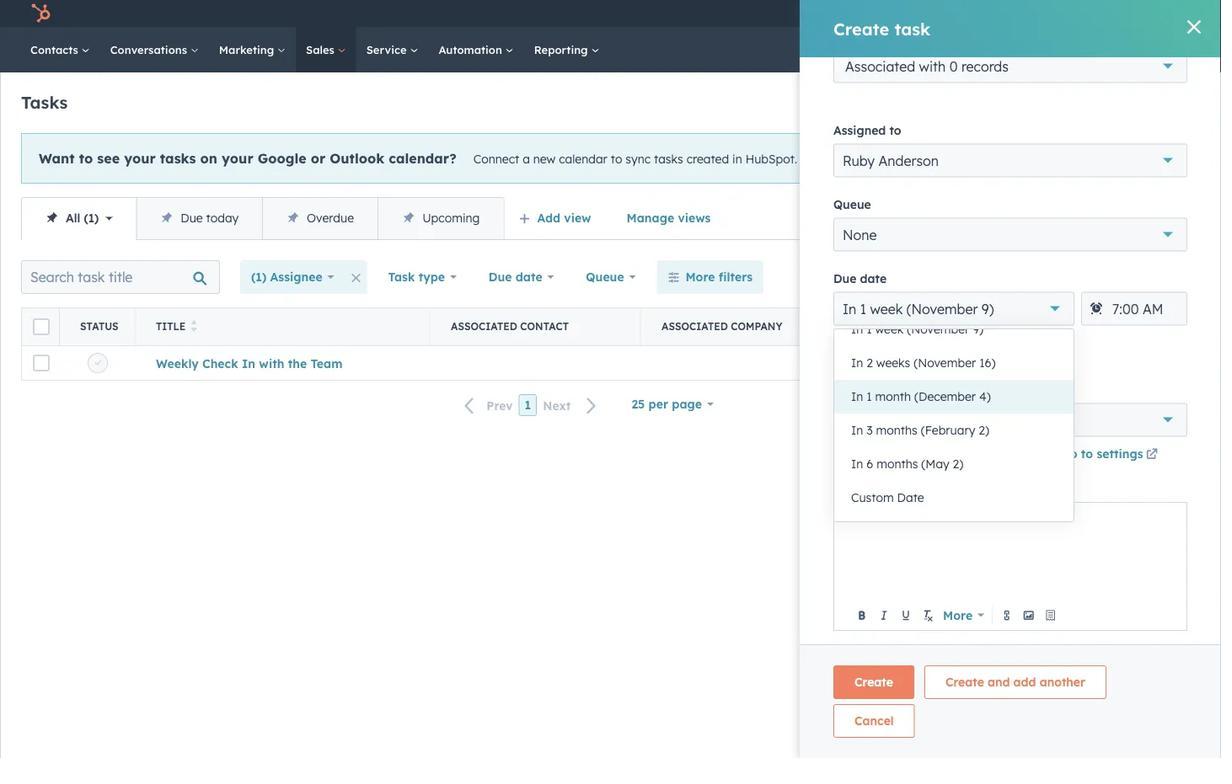 Task type: locate. For each thing, give the bounding box(es) containing it.
0 vertical spatial go
[[801, 151, 817, 166]]

0 vertical spatial 2)
[[979, 423, 989, 438]]

Search HubSpot search field
[[984, 35, 1191, 64]]

last contacted
[[872, 320, 963, 333]]

custom date button
[[834, 481, 1074, 515]]

--
[[872, 356, 882, 371]]

1 horizontal spatial go
[[1061, 446, 1077, 461]]

-
[[872, 356, 877, 371], [877, 356, 882, 371]]

0 vertical spatial 9)
[[982, 300, 994, 317]]

per
[[649, 397, 668, 412]]

associated down create task
[[845, 58, 915, 74]]

associated left contact on the top left of the page
[[451, 320, 517, 333]]

1 right start
[[1071, 270, 1077, 284]]

create left and
[[945, 675, 984, 690]]

to for go
[[1081, 446, 1093, 461]]

- up reminder
[[872, 356, 877, 371]]

status column header
[[60, 308, 136, 346]]

your down "(february"
[[940, 446, 965, 461]]

go to settings link down assigned
[[801, 151, 883, 166]]

task status: not completed image
[[94, 360, 101, 367]]

press to sort. image
[[968, 320, 975, 332], [1147, 320, 1153, 332]]

2 press to sort. element from the left
[[968, 320, 975, 334]]

in 6 months (may 2) button
[[834, 447, 1074, 481]]

press to sort. image right contacted
[[968, 320, 975, 332]]

settings left link opens in a new window icon
[[1097, 446, 1143, 461]]

press to sort. element right contacted
[[968, 320, 975, 334]]

1 last from the left
[[872, 320, 898, 333]]

associated down more filters link
[[662, 320, 728, 333]]

created
[[687, 151, 729, 166]]

1 vertical spatial queue
[[586, 270, 624, 284]]

1 horizontal spatial go to settings link
[[1061, 445, 1161, 465]]

0 vertical spatial with
[[919, 58, 946, 74]]

due date down none
[[833, 271, 887, 286]]

settings.
[[1011, 446, 1058, 461]]

go right settings.
[[1061, 446, 1077, 461]]

0 horizontal spatial press to sort. image
[[968, 320, 975, 332]]

date up associated contact column header
[[516, 270, 542, 284]]

in 3 months (february 2) button
[[834, 414, 1074, 447]]

task inside start 1 task button
[[1081, 270, 1106, 284]]

(
[[84, 211, 88, 225]]

add
[[537, 211, 560, 225]]

your right on
[[222, 150, 253, 166]]

0 vertical spatial settings
[[837, 151, 883, 166]]

3 press to sort. element from the left
[[1147, 320, 1153, 334]]

2 vertical spatial (november
[[914, 356, 976, 370]]

customize
[[881, 446, 937, 461]]

queue
[[833, 197, 871, 211], [586, 270, 624, 284]]

your for want
[[124, 150, 156, 166]]

(november up contacted
[[907, 300, 978, 317]]

9) inside popup button
[[982, 300, 994, 317]]

week inside popup button
[[870, 300, 903, 317]]

press to sort. element for title
[[191, 320, 197, 334]]

1 horizontal spatial due
[[489, 270, 512, 284]]

create up cancel
[[855, 675, 893, 690]]

week down columns
[[870, 300, 903, 317]]

0 horizontal spatial due date
[[489, 270, 542, 284]]

press to sort. image right 'engagement'
[[1147, 320, 1153, 332]]

marketplaces image
[[976, 8, 992, 23]]

reminder
[[833, 382, 889, 397]]

filters
[[719, 270, 753, 284]]

0
[[950, 58, 958, 74]]

menu
[[865, 0, 1201, 27]]

0 horizontal spatial your
[[124, 150, 156, 166]]

9)
[[982, 300, 994, 317], [973, 322, 983, 337]]

due left the today
[[181, 211, 203, 225]]

1 horizontal spatial date
[[860, 271, 887, 286]]

a
[[523, 151, 530, 166]]

you
[[833, 446, 854, 461]]

date
[[516, 270, 542, 284], [860, 271, 887, 286]]

to left see at the left of page
[[79, 150, 93, 166]]

in left the 6
[[851, 457, 863, 472]]

1 horizontal spatial 2)
[[979, 423, 989, 438]]

in 1 week (november 9)
[[843, 300, 994, 317], [851, 322, 983, 337]]

press to sort. element right 'engagement'
[[1147, 320, 1153, 334]]

sync
[[626, 151, 651, 166]]

records
[[962, 58, 1009, 74]]

(1) assignee button
[[240, 260, 345, 294]]

go to settings link right settings.
[[1061, 445, 1161, 465]]

1 vertical spatial task
[[1081, 270, 1106, 284]]

0 horizontal spatial go
[[801, 151, 817, 166]]

(december
[[914, 389, 976, 404]]

2) right (may
[[953, 457, 963, 472]]

1 horizontal spatial task
[[1081, 270, 1106, 284]]

hubspot link
[[20, 3, 63, 24]]

marketing
[[219, 43, 277, 56]]

1 horizontal spatial more
[[943, 608, 973, 623]]

1 vertical spatial 9)
[[973, 322, 983, 337]]

automation
[[439, 43, 505, 56]]

associated for associated with 0 records
[[845, 58, 915, 74]]

with inside associated with 0 records popup button
[[919, 58, 946, 74]]

marketing link
[[209, 27, 296, 72]]

in left 3
[[851, 423, 863, 438]]

navigation
[[21, 197, 504, 240]]

associated inside associated company column header
[[662, 320, 728, 333]]

1 down the edit columns
[[860, 300, 866, 317]]

2 horizontal spatial your
[[940, 446, 965, 461]]

in 1 week (november 9) up the last contacted
[[843, 300, 994, 317]]

1 horizontal spatial associated
[[662, 320, 728, 333]]

more for more filters
[[685, 270, 715, 284]]

reporting link
[[524, 27, 610, 72]]

sales
[[306, 43, 338, 56]]

1 horizontal spatial with
[[919, 58, 946, 74]]

0 horizontal spatial 2)
[[953, 457, 963, 472]]

settings
[[837, 151, 883, 166], [1097, 446, 1143, 461]]

to up the ruby anderson
[[889, 122, 901, 137]]

1 right prev
[[525, 398, 531, 413]]

months up customize
[[876, 423, 918, 438]]

25 per page button
[[621, 388, 725, 421]]

1 horizontal spatial queue
[[833, 197, 871, 211]]

more inside popup button
[[943, 608, 973, 623]]

and
[[988, 675, 1010, 690]]

ruby anderson image
[[1104, 6, 1119, 21]]

settings image
[[1040, 7, 1055, 22]]

to
[[889, 122, 901, 137], [79, 150, 93, 166], [611, 151, 622, 166], [821, 151, 833, 166], [885, 342, 898, 358], [1081, 446, 1093, 461]]

create for create and add another
[[945, 675, 984, 690]]

2 press to sort. image from the left
[[1147, 320, 1153, 332]]

upgrade
[[885, 8, 931, 21]]

more
[[685, 270, 715, 284], [943, 608, 973, 623]]

(may
[[921, 457, 949, 472]]

your right see at the left of page
[[124, 150, 156, 166]]

Search task title search field
[[21, 260, 220, 294]]

press to sort. image for last contacted
[[968, 320, 975, 332]]

2) up default at the right bottom of the page
[[979, 423, 989, 438]]

1 horizontal spatial press to sort. image
[[1147, 320, 1153, 332]]

1 - from the left
[[872, 356, 877, 371]]

last down start
[[1041, 320, 1066, 333]]

list box containing in 1 week (november 9)
[[834, 313, 1074, 522]]

in 2 weeks (november 16)
[[851, 356, 996, 370]]

create up associated with 0 records
[[833, 18, 889, 39]]

1 vertical spatial (november
[[907, 322, 969, 337]]

0 horizontal spatial due
[[181, 211, 203, 225]]

last for last contacted
[[872, 320, 898, 333]]

week up set to repeat
[[875, 322, 904, 337]]

2 - from the left
[[877, 356, 882, 371]]

2 horizontal spatial associated
[[845, 58, 915, 74]]

0 horizontal spatial date
[[516, 270, 542, 284]]

in
[[732, 151, 742, 166]]

pagination navigation
[[454, 394, 607, 417]]

with left 0
[[919, 58, 946, 74]]

task left the calling icon
[[895, 18, 931, 39]]

0 horizontal spatial go to settings link
[[801, 151, 883, 166]]

(november up repeat
[[907, 322, 969, 337]]

1 vertical spatial months
[[877, 457, 918, 472]]

0 horizontal spatial settings
[[837, 151, 883, 166]]

1 vertical spatial go to settings link
[[1061, 445, 1161, 465]]

last up "set"
[[872, 320, 898, 333]]

1 vertical spatial in 1 week (november 9)
[[851, 322, 983, 337]]

due date element
[[1081, 292, 1187, 326]]

help button
[[1005, 0, 1034, 27]]

tasks right sync on the top of page
[[654, 151, 683, 166]]

calling icon image
[[941, 7, 956, 22]]

associated inside associated with 0 records popup button
[[845, 58, 915, 74]]

list box
[[834, 313, 1074, 522]]

0 horizontal spatial associated
[[451, 320, 517, 333]]

due up associated contact
[[489, 270, 512, 284]]

HH:MM text field
[[1081, 292, 1187, 326]]

more for more
[[943, 608, 973, 623]]

in 1 week (november 9) inside popup button
[[843, 300, 994, 317]]

1 horizontal spatial settings
[[1097, 446, 1143, 461]]

more filters
[[685, 270, 753, 284]]

0 horizontal spatial more
[[685, 270, 715, 284]]

(november inside in 1 week (november 9) popup button
[[907, 300, 978, 317]]

in left 2
[[851, 356, 863, 370]]

overdue link
[[262, 198, 378, 239]]

queue up none
[[833, 197, 871, 211]]

0 vertical spatial week
[[870, 300, 903, 317]]

1 horizontal spatial due date
[[833, 271, 887, 286]]

date
[[897, 490, 924, 505]]

settings down assigned
[[837, 151, 883, 166]]

due date up associated contact
[[489, 270, 542, 284]]

associated for associated contact
[[451, 320, 517, 333]]

start 1 task
[[1038, 270, 1106, 284]]

months
[[876, 423, 918, 438], [877, 457, 918, 472]]

assigned to
[[833, 122, 901, 137]]

next button
[[537, 395, 607, 417]]

in down edit columns button
[[843, 300, 856, 317]]

associated inside associated contact column header
[[451, 320, 517, 333]]

due
[[181, 211, 203, 225], [489, 270, 512, 284], [833, 271, 857, 286]]

in 1 week (november 9) up repeat
[[851, 322, 983, 337]]

in inside button
[[851, 356, 863, 370]]

2) for in 6 months (may 2)
[[953, 457, 963, 472]]

1 inside button
[[1071, 270, 1077, 284]]

1 horizontal spatial last
[[1041, 320, 1066, 333]]

to for set
[[885, 342, 898, 358]]

task right start
[[1081, 270, 1106, 284]]

none button
[[833, 218, 1187, 251]]

0 horizontal spatial queue
[[586, 270, 624, 284]]

create inside button
[[855, 675, 893, 690]]

custom
[[851, 490, 894, 505]]

column header
[[22, 308, 60, 346]]

2) for in 3 months (february 2)
[[979, 423, 989, 438]]

press to sort. element
[[191, 320, 197, 334], [968, 320, 975, 334], [1147, 320, 1153, 334]]

associated
[[845, 58, 915, 74], [451, 320, 517, 333], [662, 320, 728, 333]]

1 vertical spatial with
[[259, 356, 284, 371]]

tasks left on
[[160, 150, 196, 166]]

1 press to sort. element from the left
[[191, 320, 197, 334]]

your
[[124, 150, 156, 166], [222, 150, 253, 166], [940, 446, 965, 461]]

1 horizontal spatial tasks
[[654, 151, 683, 166]]

months right the 6
[[877, 457, 918, 472]]

2 last from the left
[[1041, 320, 1066, 333]]

to right settings.
[[1081, 446, 1093, 461]]

0 vertical spatial task
[[895, 18, 931, 39]]

in up no
[[851, 389, 863, 404]]

0 horizontal spatial task
[[895, 18, 931, 39]]

in inside popup button
[[843, 300, 856, 317]]

go right hubspot.
[[801, 151, 817, 166]]

(november up (december
[[914, 356, 976, 370]]

no reminder button
[[833, 403, 1187, 437]]

to for assigned
[[889, 122, 901, 137]]

1 vertical spatial week
[[875, 322, 904, 337]]

0 vertical spatial (november
[[907, 300, 978, 317]]

notifications image
[[1068, 8, 1084, 23]]

1 press to sort. image from the left
[[968, 320, 975, 332]]

press to sort. element right title
[[191, 320, 197, 334]]

2 horizontal spatial press to sort. element
[[1147, 320, 1153, 334]]

1 left month
[[866, 389, 872, 404]]

1 right all
[[88, 211, 94, 225]]

0 vertical spatial go to settings link
[[801, 151, 883, 166]]

link opens in a new window image
[[1146, 445, 1158, 465]]

(november inside in 1 week (november 9) button
[[907, 322, 969, 337]]

months for 3
[[876, 423, 918, 438]]

due date
[[489, 270, 542, 284], [833, 271, 887, 286]]

0 horizontal spatial press to sort. element
[[191, 320, 197, 334]]

start 1 task button
[[1017, 260, 1144, 294]]

due inside popup button
[[489, 270, 512, 284]]

cancel button
[[833, 705, 915, 738]]

due today
[[181, 211, 239, 225]]

in for in 1 week (november 9) button
[[851, 322, 863, 337]]

0 horizontal spatial last
[[872, 320, 898, 333]]

with
[[919, 58, 946, 74], [259, 356, 284, 371]]

(november
[[907, 300, 978, 317], [907, 322, 969, 337], [914, 356, 976, 370]]

last
[[872, 320, 898, 333], [1041, 320, 1066, 333]]

to left ruby
[[821, 151, 833, 166]]

1 vertical spatial more
[[943, 608, 973, 623]]

0 horizontal spatial tasks
[[160, 150, 196, 166]]

- right 2
[[877, 356, 882, 371]]

task type button
[[377, 260, 468, 294]]

(november for in 1 week (november 9) button
[[907, 322, 969, 337]]

task type
[[388, 270, 445, 284]]

(november inside in 2 weeks (november 16) button
[[914, 356, 976, 370]]

upcoming
[[422, 211, 480, 225]]

1 horizontal spatial press to sort. element
[[968, 320, 975, 334]]

create and add another button
[[924, 666, 1106, 699]]

with left the
[[259, 356, 284, 371]]

0 horizontal spatial with
[[259, 356, 284, 371]]

queue down view
[[586, 270, 624, 284]]

date right edit
[[860, 271, 887, 286]]

go to settings link for connect a new calendar to sync tasks created in hubspot.
[[801, 151, 883, 166]]

in for in 2 weeks (november 16) button
[[851, 356, 863, 370]]

(february
[[921, 423, 975, 438]]

due down none
[[833, 271, 857, 286]]

to for want
[[79, 150, 93, 166]]

create for create task
[[833, 18, 889, 39]]

set
[[860, 342, 881, 358]]

create inside button
[[945, 675, 984, 690]]

hubspot.
[[746, 151, 797, 166]]

0 vertical spatial queue
[[833, 197, 871, 211]]

1 vertical spatial 2)
[[953, 457, 963, 472]]

queue inside popup button
[[586, 270, 624, 284]]

assignee
[[270, 270, 323, 284]]

to right --
[[885, 342, 898, 358]]

in 1 month (december 4) button
[[834, 380, 1074, 414]]

0 vertical spatial months
[[876, 423, 918, 438]]

0 vertical spatial more
[[685, 270, 715, 284]]

go to settings link
[[801, 151, 883, 166], [1061, 445, 1161, 465]]

reporting
[[534, 43, 591, 56]]

google
[[258, 150, 306, 166]]

help image
[[1012, 8, 1027, 23]]

outlook
[[330, 150, 384, 166]]

press to sort. element for last contacted
[[968, 320, 975, 334]]

in up "set"
[[851, 322, 863, 337]]

0 vertical spatial in 1 week (november 9)
[[843, 300, 994, 317]]



Task type: vqa. For each thing, say whether or not it's contained in the screenshot.
the bottommost 'Range'
no



Task type: describe. For each thing, give the bounding box(es) containing it.
last engagement
[[1041, 320, 1142, 333]]

overdue
[[307, 211, 354, 225]]

marketplaces button
[[966, 0, 1002, 27]]

today
[[206, 211, 239, 225]]

see
[[97, 150, 120, 166]]

6
[[866, 457, 873, 472]]

edit
[[827, 269, 850, 283]]

in for in 1 month (december 4) button
[[851, 389, 863, 404]]

views
[[678, 211, 711, 225]]

calendar
[[559, 151, 607, 166]]

associated contact
[[451, 320, 569, 333]]

conversations link
[[100, 27, 209, 72]]

no reminder
[[843, 412, 922, 428]]

edit columns
[[827, 269, 902, 283]]

associated for associated company
[[662, 320, 728, 333]]

view
[[564, 211, 591, 225]]

ruby
[[843, 152, 875, 169]]

type
[[419, 270, 445, 284]]

ruby anderson button
[[833, 144, 1187, 177]]

associated with 0 records
[[845, 58, 1009, 74]]

in 1 week (november 9) inside button
[[851, 322, 983, 337]]

upcoming link
[[378, 198, 503, 239]]

search button
[[1177, 35, 1206, 64]]

25 per page
[[632, 397, 702, 412]]

close image
[[1187, 20, 1201, 34]]

(1)
[[251, 270, 267, 284]]

2 horizontal spatial due
[[833, 271, 857, 286]]

calendar?
[[389, 150, 457, 166]]

press to sort. image
[[191, 320, 197, 332]]

4)
[[979, 389, 991, 404]]

create for create
[[855, 675, 893, 690]]

in 1 month (december 4)
[[851, 389, 991, 404]]

last for last engagement
[[1041, 320, 1066, 333]]

)
[[94, 211, 99, 225]]

month
[[875, 389, 911, 404]]

default
[[968, 446, 1008, 461]]

1 vertical spatial settings
[[1097, 446, 1143, 461]]

in for in 6 months (may 2) button
[[851, 457, 863, 472]]

settings link
[[1037, 5, 1058, 22]]

task
[[388, 270, 415, 284]]

9) inside button
[[973, 322, 983, 337]]

add
[[1013, 675, 1036, 690]]

manage views
[[627, 211, 711, 225]]

press to sort. image for last engagement
[[1147, 320, 1153, 332]]

in for in 3 months (february 2) button
[[851, 423, 863, 438]]

weekly check in with the team button
[[156, 356, 343, 371]]

search image
[[1186, 44, 1198, 56]]

(1) assignee
[[251, 270, 323, 284]]

next
[[543, 398, 571, 413]]

1 horizontal spatial your
[[222, 150, 253, 166]]

due today link
[[136, 198, 262, 239]]

week inside button
[[875, 322, 904, 337]]

date inside due date popup button
[[516, 270, 542, 284]]

1 inside popup button
[[860, 300, 866, 317]]

in right check
[[242, 356, 255, 371]]

connect a new calendar to sync tasks created in hubspot. go to settings
[[473, 151, 883, 166]]

anderson
[[879, 152, 939, 169]]

the
[[288, 356, 307, 371]]

your for you
[[940, 446, 965, 461]]

1 up "set"
[[866, 322, 872, 337]]

check
[[202, 356, 238, 371]]

none
[[843, 226, 877, 243]]

3
[[866, 423, 873, 438]]

due date inside popup button
[[489, 270, 542, 284]]

self made
[[1122, 6, 1174, 20]]

link opens in a new window image
[[1146, 449, 1158, 461]]

contacts
[[30, 43, 82, 56]]

weeks
[[876, 356, 910, 370]]

on
[[200, 150, 217, 166]]

or
[[311, 150, 325, 166]]

all
[[66, 211, 80, 225]]

prev button
[[454, 395, 519, 417]]

press to sort. element for last engagement
[[1147, 320, 1153, 334]]

queue button
[[575, 260, 647, 294]]

create button
[[833, 666, 914, 699]]

1 vertical spatial go
[[1061, 446, 1077, 461]]

repeat
[[902, 342, 944, 358]]

manage
[[627, 211, 674, 225]]

1 inside pagination navigation
[[525, 398, 531, 413]]

cancel
[[855, 714, 894, 729]]

set to repeat
[[860, 342, 944, 358]]

create task
[[833, 18, 931, 39]]

(november for in 2 weeks (november 16) button
[[914, 356, 976, 370]]

2
[[866, 356, 873, 370]]

add view
[[537, 211, 591, 225]]

25
[[632, 397, 645, 412]]

another
[[1040, 675, 1085, 690]]

to left sync on the top of page
[[611, 151, 622, 166]]

columns
[[854, 269, 902, 283]]

want
[[39, 150, 75, 166]]

associated with 0 records button
[[833, 49, 1187, 83]]

associated company column header
[[641, 308, 852, 346]]

notes
[[833, 481, 867, 496]]

hubspot image
[[30, 3, 51, 24]]

menu containing self made
[[865, 0, 1201, 27]]

due date button
[[478, 260, 565, 294]]

more filters link
[[657, 260, 764, 294]]

months for 6
[[877, 457, 918, 472]]

upgrade image
[[867, 7, 882, 22]]

associated contact column header
[[431, 308, 641, 346]]

in 1 week (november 9) button
[[834, 313, 1074, 346]]

tasks banner
[[21, 84, 1158, 116]]

page
[[672, 397, 702, 412]]

in 2 weeks (november 16) button
[[834, 346, 1074, 380]]

no
[[843, 412, 862, 428]]

calling icon button
[[934, 2, 963, 25]]

contacted
[[901, 320, 963, 333]]

navigation containing all
[[21, 197, 504, 240]]

16)
[[979, 356, 996, 370]]

made
[[1145, 6, 1174, 20]]

go to settings link for you can customize your default settings.
[[1061, 445, 1161, 465]]

want to see your tasks on your google or outlook calendar?
[[39, 150, 457, 166]]

conversations
[[110, 43, 190, 56]]

go to settings
[[1061, 446, 1143, 461]]

title
[[156, 320, 186, 333]]

1 button
[[519, 395, 537, 416]]



